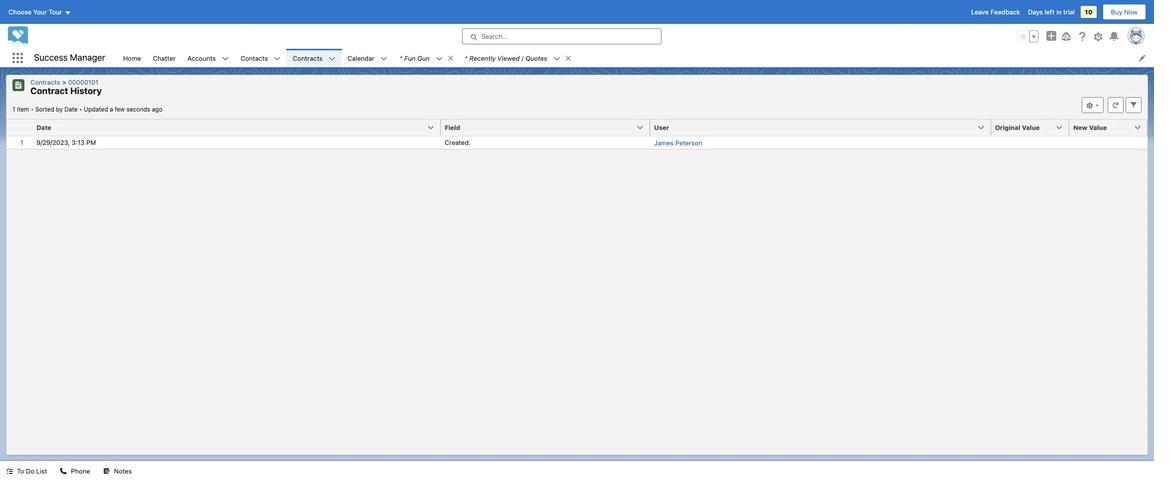 Task type: vqa. For each thing, say whether or not it's contained in the screenshot.
10/15/2023
no



Task type: locate. For each thing, give the bounding box(es) containing it.
1 value from the left
[[1022, 123, 1040, 131]]

quotes
[[526, 54, 547, 62]]

value for new value
[[1089, 123, 1107, 131]]

* recently viewed | quotes
[[465, 54, 547, 62]]

trial
[[1064, 8, 1075, 16]]

in
[[1057, 8, 1062, 16]]

new value
[[1074, 123, 1107, 131]]

contracts down "success"
[[30, 78, 60, 86]]

contracts link
[[287, 49, 329, 67], [30, 78, 64, 86]]

*
[[400, 54, 402, 62], [465, 54, 468, 62]]

contracts
[[293, 54, 323, 62], [30, 78, 60, 86]]

your
[[33, 8, 47, 16]]

contracts right contacts list item
[[293, 54, 323, 62]]

1 horizontal spatial contracts
[[293, 54, 323, 62]]

value right the new
[[1089, 123, 1107, 131]]

search... button
[[462, 28, 661, 44]]

ago
[[152, 105, 162, 113]]

phone button
[[54, 462, 96, 482]]

cell
[[991, 136, 1070, 149], [1070, 136, 1148, 149]]

0 vertical spatial contracts link
[[287, 49, 329, 67]]

text default image
[[565, 55, 572, 62], [222, 55, 229, 62], [381, 55, 388, 62], [553, 55, 560, 62], [6, 468, 13, 475], [103, 468, 110, 475]]

date cell
[[32, 119, 447, 136]]

0 horizontal spatial *
[[400, 54, 402, 62]]

1 horizontal spatial •
[[79, 105, 82, 113]]

list
[[36, 468, 47, 476]]

manager
[[70, 52, 105, 63]]

calendar list item
[[342, 49, 394, 67]]

user cell
[[650, 119, 997, 136]]

date
[[64, 105, 78, 113], [36, 123, 51, 131]]

value inside cell
[[1022, 123, 1040, 131]]

text default image inside contracts 'list item'
[[329, 55, 336, 62]]

1 horizontal spatial value
[[1089, 123, 1107, 131]]

text default image inside phone button
[[60, 468, 67, 475]]

list
[[117, 49, 1154, 67]]

left
[[1045, 8, 1055, 16]]

1 vertical spatial contracts
[[30, 78, 60, 86]]

0 horizontal spatial value
[[1022, 123, 1040, 131]]

row number cell
[[6, 119, 32, 136]]

2 * from the left
[[465, 54, 468, 62]]

text default image left the notes
[[103, 468, 110, 475]]

viewed
[[498, 54, 520, 62]]

value inside cell
[[1089, 123, 1107, 131]]

group
[[1018, 30, 1039, 42]]

* left recently
[[465, 54, 468, 62]]

10
[[1085, 8, 1093, 16]]

•
[[31, 105, 34, 113], [79, 105, 82, 113]]

seconds
[[127, 105, 150, 113]]

0 vertical spatial date
[[64, 105, 78, 113]]

9/29/2023,
[[36, 139, 70, 147]]

0 vertical spatial contracts
[[293, 54, 323, 62]]

1 * from the left
[[400, 54, 402, 62]]

text default image right "quotes"
[[553, 55, 560, 62]]

text default image left to
[[6, 468, 13, 475]]

text default image inside contacts list item
[[274, 55, 281, 62]]

text default image right 'accounts'
[[222, 55, 229, 62]]

success manager
[[34, 52, 105, 63]]

original value
[[995, 123, 1040, 131]]

feedback
[[991, 8, 1020, 16]]

chatter link
[[147, 49, 182, 67]]

do
[[26, 468, 34, 476]]

contract history image
[[12, 79, 24, 91]]

cell down original value
[[991, 136, 1070, 149]]

9/29/2023, 3:13 pm
[[36, 139, 96, 147]]

date up 9/29/2023,
[[36, 123, 51, 131]]

1 horizontal spatial *
[[465, 54, 468, 62]]

a
[[110, 105, 113, 113]]

1 horizontal spatial contracts link
[[287, 49, 329, 67]]

calendar
[[348, 54, 375, 62]]

0 horizontal spatial •
[[31, 105, 34, 113]]

to
[[17, 468, 24, 476]]

text default image for contracts
[[329, 55, 336, 62]]

home
[[123, 54, 141, 62]]

choose your tour button
[[8, 4, 72, 20]]

• right item
[[31, 105, 34, 113]]

1 vertical spatial date
[[36, 123, 51, 131]]

few
[[115, 105, 125, 113]]

days
[[1028, 8, 1043, 16]]

text default image for contacts
[[274, 55, 281, 62]]

buy now button
[[1103, 4, 1146, 20]]

created.
[[445, 139, 471, 147]]

0 horizontal spatial date
[[36, 123, 51, 131]]

contacts link
[[235, 49, 274, 67]]

item
[[17, 105, 29, 113]]

value
[[1022, 123, 1040, 131], [1089, 123, 1107, 131]]

|
[[521, 54, 524, 62]]

* for * fun gun
[[400, 54, 402, 62]]

accounts link
[[182, 49, 222, 67]]

value right the original
[[1022, 123, 1040, 131]]

* left fun
[[400, 54, 402, 62]]

0 horizontal spatial contracts link
[[30, 78, 64, 86]]

list item
[[394, 49, 459, 67], [459, 49, 576, 67]]

contracts list item
[[287, 49, 342, 67]]

cell down new value
[[1070, 136, 1148, 149]]

text default image inside calendar "list item"
[[381, 55, 388, 62]]

2 value from the left
[[1089, 123, 1107, 131]]

text default image down search... button
[[565, 55, 572, 62]]

• left updated
[[79, 105, 82, 113]]

text default image inside notes button
[[103, 468, 110, 475]]

date right by
[[64, 105, 78, 113]]

original value cell
[[991, 119, 1076, 136]]

text default image right 'calendar' at the left top
[[381, 55, 388, 62]]

updated
[[84, 105, 108, 113]]

text default image
[[447, 55, 454, 62], [274, 55, 281, 62], [329, 55, 336, 62], [436, 55, 443, 62], [60, 468, 67, 475]]

to do list
[[17, 468, 47, 476]]

search...
[[481, 32, 508, 40]]

buy now
[[1111, 8, 1138, 16]]



Task type: describe. For each thing, give the bounding box(es) containing it.
choose your tour
[[8, 8, 62, 16]]

row number image
[[6, 119, 32, 135]]

leave
[[971, 8, 989, 16]]

00000101
[[68, 78, 98, 86]]

fun
[[404, 54, 416, 62]]

* for * recently viewed | quotes
[[465, 54, 468, 62]]

accounts
[[188, 54, 216, 62]]

text default image inside accounts list item
[[222, 55, 229, 62]]

days left in trial
[[1028, 8, 1075, 16]]

text default image for *
[[436, 55, 443, 62]]

new value cell
[[1070, 119, 1148, 136]]

1 horizontal spatial date
[[64, 105, 78, 113]]

1 list item from the left
[[394, 49, 459, 67]]

recently
[[470, 54, 496, 62]]

contract history grid
[[6, 119, 1148, 150]]

chatter
[[153, 54, 176, 62]]

user
[[654, 123, 669, 131]]

now
[[1124, 8, 1138, 16]]

calendar link
[[342, 49, 381, 67]]

leave feedback
[[971, 8, 1020, 16]]

field cell
[[441, 119, 656, 136]]

contacts list item
[[235, 49, 287, 67]]

success
[[34, 52, 68, 63]]

choose
[[8, 8, 31, 16]]

field
[[445, 123, 460, 131]]

1
[[12, 105, 15, 113]]

date inside cell
[[36, 123, 51, 131]]

value for original value
[[1022, 123, 1040, 131]]

notes button
[[97, 462, 138, 482]]

notes
[[114, 468, 132, 476]]

2 list item from the left
[[459, 49, 576, 67]]

pm
[[86, 139, 96, 147]]

contracts inside 'list item'
[[293, 54, 323, 62]]

gun
[[417, 54, 430, 62]]

history
[[70, 86, 102, 96]]

1 vertical spatial contracts link
[[30, 78, 64, 86]]

contract
[[30, 86, 68, 96]]

contacts
[[241, 54, 268, 62]]

new
[[1074, 123, 1088, 131]]

* fun gun
[[400, 54, 430, 62]]

2 • from the left
[[79, 105, 82, 113]]

accounts list item
[[182, 49, 235, 67]]

by
[[56, 105, 63, 113]]

1 item • sorted by date • updated a few seconds ago
[[12, 105, 162, 113]]

3:13
[[72, 139, 85, 147]]

00000101 link
[[64, 78, 102, 86]]

list containing home
[[117, 49, 1154, 67]]

phone
[[71, 468, 90, 476]]

to do list button
[[0, 462, 53, 482]]

leave feedback link
[[971, 8, 1020, 16]]

contract history
[[30, 86, 102, 96]]

sorted
[[35, 105, 54, 113]]

1 • from the left
[[31, 105, 34, 113]]

buy
[[1111, 8, 1123, 16]]

1 cell from the left
[[991, 136, 1070, 149]]

0 horizontal spatial contracts
[[30, 78, 60, 86]]

2 cell from the left
[[1070, 136, 1148, 149]]

original
[[995, 123, 1021, 131]]

contract history status
[[12, 105, 84, 113]]

home link
[[117, 49, 147, 67]]

text default image inside to do list button
[[6, 468, 13, 475]]

tour
[[49, 8, 62, 16]]



